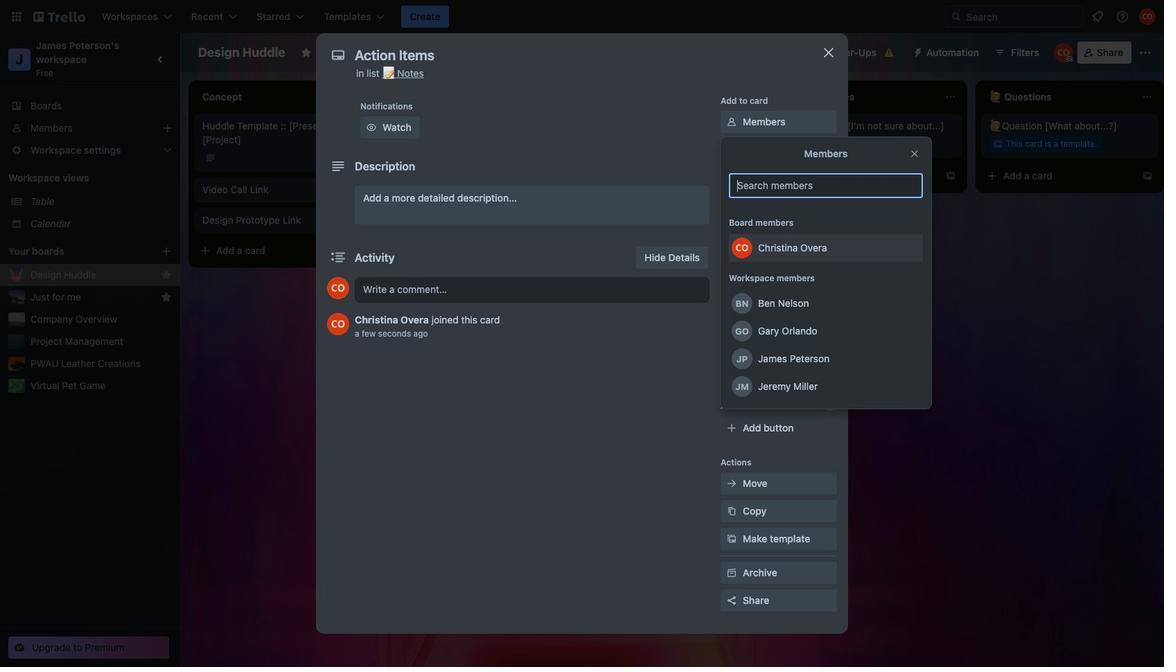 Task type: locate. For each thing, give the bounding box(es) containing it.
0 vertical spatial sm image
[[725, 254, 739, 268]]

1 horizontal spatial create from template… image
[[946, 171, 957, 182]]

0 horizontal spatial create from template… image
[[355, 245, 366, 256]]

christina overa (christinaovera) image inside primary element
[[1140, 8, 1156, 25]]

None text field
[[348, 43, 806, 68]]

jeremy miller (jeremymiller198) image
[[732, 376, 753, 397]]

starred icon image
[[161, 270, 172, 281], [161, 292, 172, 303]]

create from template… image
[[355, 245, 366, 256], [552, 298, 563, 309]]

2 create from template… image from the left
[[946, 171, 957, 182]]

0 vertical spatial create from template… image
[[355, 245, 366, 256]]

2 horizontal spatial create from template… image
[[1142, 171, 1154, 182]]

1 vertical spatial sm image
[[725, 477, 739, 491]]

1 vertical spatial starred icon image
[[161, 292, 172, 303]]

create from template… image
[[749, 171, 760, 182], [946, 171, 957, 182], [1142, 171, 1154, 182]]

close dialog image
[[821, 44, 837, 61]]

show menu image
[[1139, 46, 1153, 60]]

1 starred icon image from the top
[[161, 270, 172, 281]]

0 vertical spatial starred icon image
[[161, 270, 172, 281]]

sm image
[[725, 254, 739, 268], [725, 477, 739, 491]]

your boards with 6 items element
[[8, 243, 140, 260]]

2 sm image from the top
[[725, 477, 739, 491]]

christina overa (christinaovera) image right open information menu icon
[[1140, 8, 1156, 25]]

ben nelson (bennelson96) image
[[732, 293, 753, 314]]

1 sm image from the top
[[725, 254, 739, 268]]

labels image
[[725, 143, 739, 157]]

add board image
[[161, 246, 172, 257]]

0 horizontal spatial create from template… image
[[749, 171, 760, 182]]

1 vertical spatial create from template… image
[[552, 298, 563, 309]]

Search field
[[962, 7, 1084, 26]]

sm image
[[907, 42, 927, 61], [725, 115, 739, 129], [365, 121, 378, 134], [725, 505, 739, 519], [725, 532, 739, 546], [725, 566, 739, 580]]

christina overa (christinaovera) image
[[1140, 8, 1156, 25], [1054, 43, 1074, 62], [732, 238, 753, 259], [327, 277, 349, 299]]

1 horizontal spatial create from template… image
[[552, 298, 563, 309]]



Task type: vqa. For each thing, say whether or not it's contained in the screenshot.
Text Field
yes



Task type: describe. For each thing, give the bounding box(es) containing it.
christina overa (christinaovera) image up ben nelson (bennelson96) icon
[[732, 238, 753, 259]]

search image
[[951, 11, 962, 22]]

gary orlando (garyorlando) image
[[732, 321, 753, 342]]

Write a comment text field
[[355, 277, 710, 302]]

open information menu image
[[1116, 10, 1130, 24]]

christina overa (christinaovera) image up christina overa (christinaovera) icon
[[327, 277, 349, 299]]

3 create from template… image from the left
[[1142, 171, 1154, 182]]

Search members text field
[[729, 173, 923, 198]]

star or unstar board image
[[301, 47, 312, 58]]

christina overa (christinaovera) image
[[327, 313, 349, 336]]

2 starred icon image from the top
[[161, 292, 172, 303]]

primary element
[[0, 0, 1165, 33]]

1 create from template… image from the left
[[749, 171, 760, 182]]

james peterson (jamespeterson93) image
[[732, 349, 753, 369]]

christina overa (christinaovera) image down search field at the right top
[[1054, 43, 1074, 62]]

0 notifications image
[[1090, 8, 1106, 25]]

Board name text field
[[191, 42, 292, 64]]



